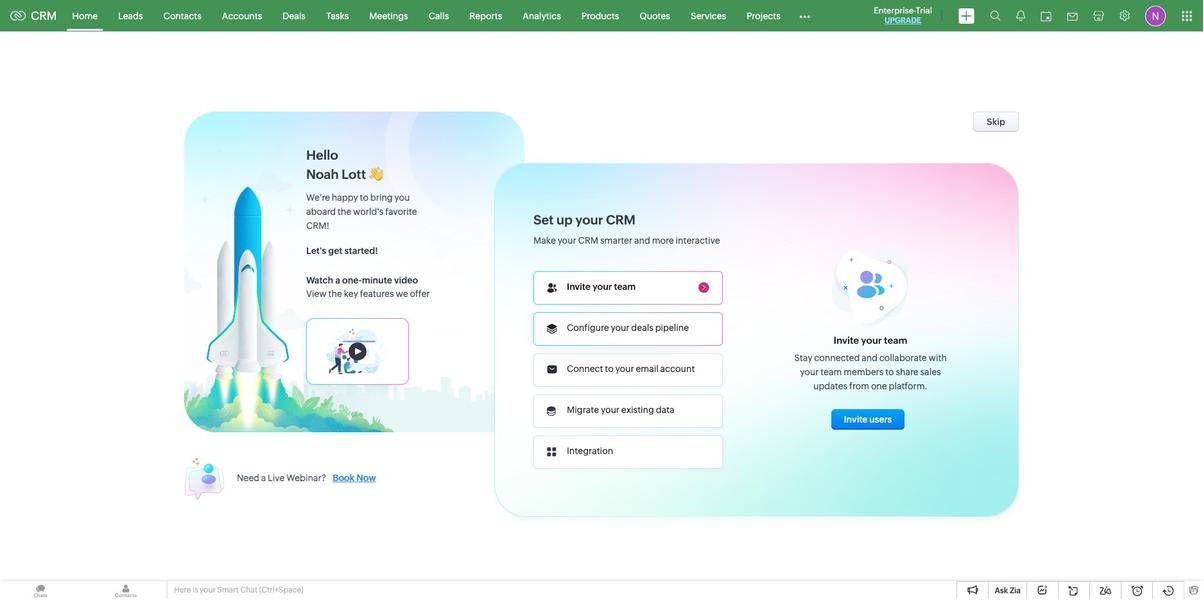 Task type: locate. For each thing, give the bounding box(es) containing it.
the
[[338, 207, 351, 217], [329, 289, 342, 299]]

let's get started!
[[306, 246, 378, 256]]

0 vertical spatial crm
[[31, 9, 57, 22]]

2 vertical spatial team
[[821, 367, 842, 378]]

a for live
[[261, 473, 266, 484]]

set
[[534, 212, 554, 227]]

team up configure your deals pipeline
[[614, 282, 636, 292]]

leads
[[118, 11, 143, 21]]

deals link
[[273, 0, 316, 31]]

upgrade
[[885, 16, 922, 25]]

0 horizontal spatial invite your team
[[567, 282, 636, 292]]

enterprise-trial upgrade
[[874, 6, 933, 25]]

0 vertical spatial invite
[[567, 282, 591, 292]]

0 vertical spatial a
[[335, 276, 340, 286]]

a for one-
[[335, 276, 340, 286]]

members
[[844, 367, 884, 378]]

calls link
[[419, 0, 459, 31]]

to
[[360, 193, 369, 203], [605, 364, 614, 374], [886, 367, 894, 378]]

the down happy
[[338, 207, 351, 217]]

one
[[871, 381, 887, 392]]

search image
[[990, 10, 1001, 21]]

1 vertical spatial and
[[862, 353, 878, 364]]

make
[[534, 235, 556, 246]]

accounts link
[[212, 0, 273, 31]]

team
[[614, 282, 636, 292], [884, 335, 908, 346], [821, 367, 842, 378]]

the left key
[[329, 289, 342, 299]]

contacts image
[[85, 582, 166, 600]]

to right connect
[[605, 364, 614, 374]]

smart
[[217, 586, 239, 595]]

0 vertical spatial team
[[614, 282, 636, 292]]

key
[[344, 289, 358, 299]]

watch
[[306, 276, 333, 286]]

crm
[[31, 9, 57, 22], [606, 212, 636, 227], [578, 235, 599, 246]]

your right migrate
[[601, 405, 620, 416]]

tasks
[[326, 11, 349, 21]]

the inside we're happy to bring you aboard the world's favorite crm!
[[338, 207, 351, 217]]

crm!
[[306, 221, 330, 231]]

2 vertical spatial crm
[[578, 235, 599, 246]]

and
[[635, 235, 651, 246], [862, 353, 878, 364]]

set up your crm
[[534, 212, 636, 227]]

2 horizontal spatial team
[[884, 335, 908, 346]]

account
[[661, 364, 695, 374]]

leads link
[[108, 0, 153, 31]]

mails image
[[1067, 13, 1078, 20]]

here is your smart chat (ctrl+space)
[[174, 586, 304, 595]]

video
[[394, 276, 418, 286]]

team up updates at the right
[[821, 367, 842, 378]]

(ctrl+space)
[[259, 586, 304, 595]]

invite
[[567, 282, 591, 292], [834, 335, 859, 346], [844, 415, 868, 425]]

services link
[[681, 0, 737, 31]]

your down stay
[[800, 367, 819, 378]]

create menu image
[[959, 8, 975, 23]]

1 vertical spatial invite your team
[[834, 335, 908, 346]]

1 horizontal spatial and
[[862, 353, 878, 364]]

1 vertical spatial the
[[329, 289, 342, 299]]

started!
[[345, 246, 378, 256]]

to up world's
[[360, 193, 369, 203]]

collaborate
[[880, 353, 927, 364]]

signals element
[[1009, 0, 1033, 31]]

crm left 'home'
[[31, 9, 57, 22]]

signals image
[[1017, 10, 1026, 21]]

stay
[[795, 353, 813, 364]]

2 horizontal spatial crm
[[606, 212, 636, 227]]

products
[[582, 11, 619, 21]]

a left one-
[[335, 276, 340, 286]]

a
[[335, 276, 340, 286], [261, 473, 266, 484]]

your inside stay connected and collaborate with your team members to share sales updates from one platform.
[[800, 367, 819, 378]]

data
[[656, 405, 675, 416]]

profile element
[[1138, 0, 1174, 31]]

invite up configure on the bottom
[[567, 282, 591, 292]]

0 horizontal spatial and
[[635, 235, 651, 246]]

0 horizontal spatial a
[[261, 473, 266, 484]]

2 vertical spatial invite
[[844, 415, 868, 425]]

invite your team up stay connected and collaborate with your team members to share sales updates from one platform.
[[834, 335, 908, 346]]

0 horizontal spatial to
[[360, 193, 369, 203]]

invite left the users
[[844, 415, 868, 425]]

2 horizontal spatial to
[[886, 367, 894, 378]]

invite up connected
[[834, 335, 859, 346]]

live
[[268, 473, 285, 484]]

and up members
[[862, 353, 878, 364]]

invite your team up configure on the bottom
[[567, 282, 636, 292]]

crm down set up your crm
[[578, 235, 599, 246]]

interactive
[[676, 235, 720, 246]]

1 horizontal spatial a
[[335, 276, 340, 286]]

smarter
[[600, 235, 633, 246]]

crm up smarter
[[606, 212, 636, 227]]

0 vertical spatial and
[[635, 235, 651, 246]]

connected
[[815, 353, 860, 364]]

need a live webinar? book now
[[237, 473, 376, 484]]

to left share
[[886, 367, 894, 378]]

invite users button
[[831, 410, 905, 430]]

team up the collaborate
[[884, 335, 908, 346]]

services
[[691, 11, 727, 21]]

watch a one-minute video view the key features we offer
[[306, 276, 430, 299]]

a inside watch a one-minute video view the key features we offer
[[335, 276, 340, 286]]

1 horizontal spatial team
[[821, 367, 842, 378]]

skip button
[[974, 111, 1019, 132]]

ask zia
[[995, 587, 1021, 596]]

the inside watch a one-minute video view the key features we offer
[[329, 289, 342, 299]]

up
[[557, 212, 573, 227]]

0 horizontal spatial crm
[[31, 9, 57, 22]]

meetings link
[[359, 0, 419, 31]]

a left live
[[261, 473, 266, 484]]

1 vertical spatial invite
[[834, 335, 859, 346]]

invite your team
[[567, 282, 636, 292], [834, 335, 908, 346]]

and inside stay connected and collaborate with your team members to share sales updates from one platform.
[[862, 353, 878, 364]]

meetings
[[369, 11, 408, 21]]

sales
[[921, 367, 941, 378]]

1 vertical spatial a
[[261, 473, 266, 484]]

now
[[357, 473, 376, 484]]

calls
[[429, 11, 449, 21]]

chat
[[240, 586, 258, 595]]

offer
[[410, 289, 430, 299]]

we're happy to bring you aboard the world's favorite crm!
[[306, 193, 417, 231]]

book now link
[[326, 473, 376, 484]]

and left the more
[[635, 235, 651, 246]]

your right up
[[576, 212, 603, 227]]

0 vertical spatial the
[[338, 207, 351, 217]]

stay connected and collaborate with your team members to share sales updates from one platform.
[[795, 353, 947, 392]]



Task type: describe. For each thing, give the bounding box(es) containing it.
1 vertical spatial crm
[[606, 212, 636, 227]]

1 horizontal spatial to
[[605, 364, 614, 374]]

calendar image
[[1041, 11, 1052, 21]]

ask
[[995, 587, 1008, 596]]

1 horizontal spatial crm
[[578, 235, 599, 246]]

to inside stay connected and collaborate with your team members to share sales updates from one platform.
[[886, 367, 894, 378]]

migrate your existing data
[[567, 405, 675, 416]]

invite inside button
[[844, 415, 868, 425]]

projects
[[747, 11, 781, 21]]

migrate
[[567, 405, 599, 416]]

products link
[[571, 0, 630, 31]]

bring
[[370, 193, 393, 203]]

home link
[[62, 0, 108, 31]]

with
[[929, 353, 947, 364]]

share
[[896, 367, 919, 378]]

Other Modules field
[[791, 5, 819, 26]]

lott
[[342, 167, 366, 182]]

your up configure on the bottom
[[593, 282, 612, 292]]

contacts
[[164, 11, 202, 21]]

connect
[[567, 364, 603, 374]]

chats image
[[0, 582, 81, 600]]

projects link
[[737, 0, 791, 31]]

need
[[237, 473, 259, 484]]

webinar?
[[287, 473, 326, 484]]

quotes link
[[630, 0, 681, 31]]

deals
[[632, 323, 654, 333]]

let's
[[306, 246, 326, 256]]

your left 'deals'
[[611, 323, 630, 333]]

updates
[[814, 381, 848, 392]]

existing
[[622, 405, 654, 416]]

make your crm smarter and more interactive
[[534, 235, 720, 246]]

skip
[[987, 117, 1006, 127]]

search element
[[983, 0, 1009, 31]]

noah
[[306, 167, 339, 182]]

configure
[[567, 323, 609, 333]]

users
[[870, 415, 892, 425]]

minute
[[362, 276, 392, 286]]

the for key
[[329, 289, 342, 299]]

book
[[333, 473, 355, 484]]

you
[[395, 193, 410, 203]]

1 vertical spatial team
[[884, 335, 908, 346]]

zia
[[1010, 587, 1021, 596]]

world's
[[353, 207, 384, 217]]

0 horizontal spatial team
[[614, 282, 636, 292]]

features
[[360, 289, 394, 299]]

1 horizontal spatial invite your team
[[834, 335, 908, 346]]

favorite
[[386, 207, 417, 217]]

we're
[[306, 193, 330, 203]]

accounts
[[222, 11, 262, 21]]

your left "email"
[[616, 364, 634, 374]]

email
[[636, 364, 659, 374]]

the for world's
[[338, 207, 351, 217]]

here
[[174, 586, 191, 595]]

trial
[[916, 6, 933, 15]]

one-
[[342, 276, 362, 286]]

hello noah lott
[[306, 148, 366, 182]]

create menu element
[[951, 0, 983, 31]]

deals
[[283, 11, 306, 21]]

invite users
[[844, 415, 892, 425]]

0 vertical spatial invite your team
[[567, 282, 636, 292]]

pipeline
[[655, 323, 689, 333]]

reports link
[[459, 0, 513, 31]]

your right 'is'
[[200, 586, 216, 595]]

get
[[328, 246, 343, 256]]

we
[[396, 289, 408, 299]]

home
[[72, 11, 98, 21]]

configure your deals pipeline
[[567, 323, 689, 333]]

view
[[306, 289, 327, 299]]

to inside we're happy to bring you aboard the world's favorite crm!
[[360, 193, 369, 203]]

hello
[[306, 148, 338, 162]]

quotes
[[640, 11, 670, 21]]

is
[[193, 586, 198, 595]]

mails element
[[1060, 1, 1086, 31]]

aboard
[[306, 207, 336, 217]]

reports
[[470, 11, 502, 21]]

your down up
[[558, 235, 577, 246]]

happy
[[332, 193, 358, 203]]

team inside stay connected and collaborate with your team members to share sales updates from one platform.
[[821, 367, 842, 378]]

enterprise-
[[874, 6, 916, 15]]

platform.
[[889, 381, 928, 392]]

integration
[[567, 446, 613, 457]]

contacts link
[[153, 0, 212, 31]]

more
[[652, 235, 674, 246]]

your up stay connected and collaborate with your team members to share sales updates from one platform.
[[861, 335, 882, 346]]

profile image
[[1146, 5, 1166, 26]]

analytics
[[523, 11, 561, 21]]

analytics link
[[513, 0, 571, 31]]

tasks link
[[316, 0, 359, 31]]

crm link
[[10, 9, 57, 22]]



Task type: vqa. For each thing, say whether or not it's contained in the screenshot.
CRM to the bottom
yes



